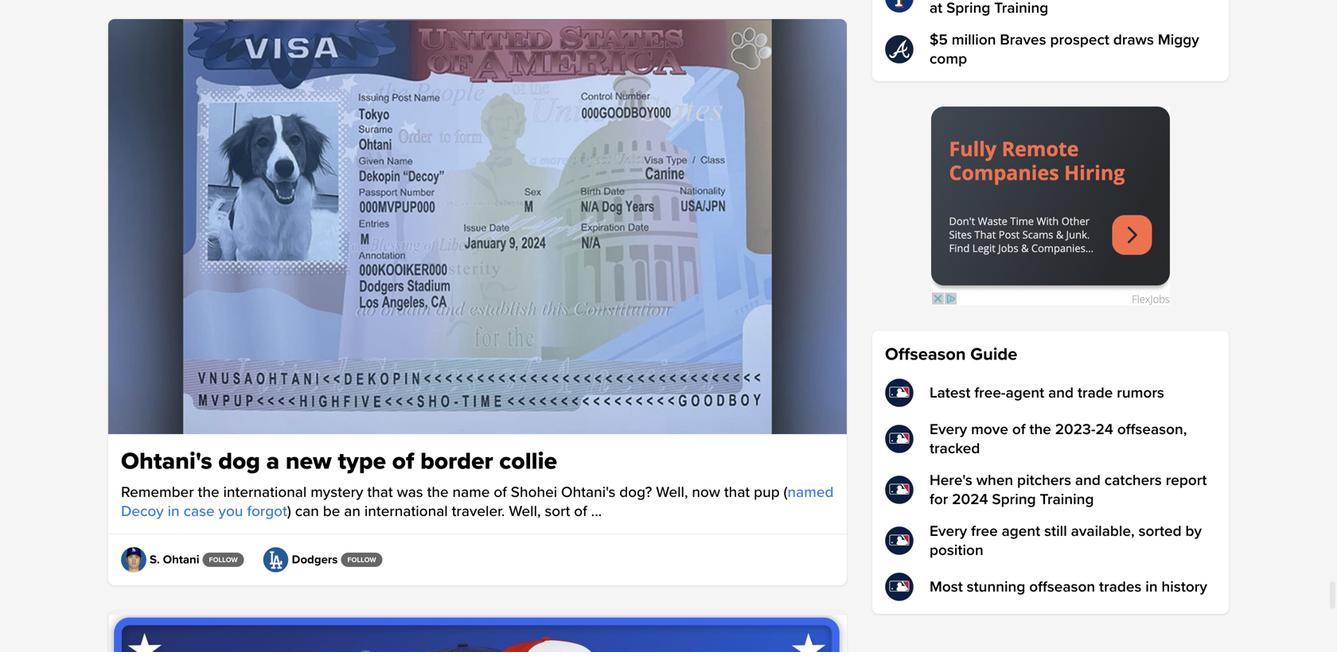 Task type: locate. For each thing, give the bounding box(es) containing it.
prospect
[[1051, 31, 1110, 49]]

follow right "ohtani"
[[209, 556, 238, 565]]

that
[[367, 484, 393, 502], [724, 484, 750, 502]]

report
[[1166, 472, 1207, 490]]

miggy
[[1158, 31, 1200, 49]]

every up position
[[930, 523, 968, 541]]

24
[[1096, 421, 1114, 439]]

every free agent still available, sorted by position link
[[885, 522, 1217, 561]]

offseason,
[[1118, 421, 1187, 439]]

1 every from the top
[[930, 421, 968, 439]]

...
[[591, 503, 602, 521]]

every inside every move of the 2023-24 offseason, tracked
[[930, 421, 968, 439]]

the inside every move of the 2023-24 offseason, tracked
[[1030, 421, 1052, 439]]

every up tracked
[[930, 421, 968, 439]]

that left pup
[[724, 484, 750, 502]]

1 mlb image from the top
[[885, 379, 914, 408]]

1 horizontal spatial and
[[1076, 472, 1101, 490]]

agent down the spring
[[1002, 523, 1041, 541]]

s. ohtani
[[150, 553, 199, 568]]

1 horizontal spatial international
[[365, 503, 448, 521]]

collie
[[500, 447, 557, 476]]

mlb image left "most"
[[885, 573, 914, 602]]

0 horizontal spatial follow
[[209, 556, 238, 565]]

2 that from the left
[[724, 484, 750, 502]]

1 vertical spatial in
[[1146, 578, 1158, 597]]

follow button right "ohtani"
[[203, 553, 244, 568]]

international down was
[[365, 503, 448, 521]]

2 follow button from the left
[[341, 553, 383, 568]]

of
[[1013, 421, 1026, 439], [392, 447, 414, 476], [494, 484, 507, 502], [574, 503, 587, 521]]

latest
[[930, 384, 971, 402]]

ohtani's dog a new type of border collie image
[[108, 19, 847, 435]]

mlb image inside every free agent still available, sorted by position link
[[885, 527, 914, 556]]

2 follow from the left
[[348, 556, 376, 565]]

agent down guide on the right of the page
[[1006, 384, 1045, 402]]

mlb image for every free agent still available, sorted by position
[[885, 527, 914, 556]]

1 horizontal spatial that
[[724, 484, 750, 502]]

0 vertical spatial well,
[[656, 484, 688, 502]]

draws
[[1114, 31, 1154, 49]]

of up traveler.
[[494, 484, 507, 502]]

remember the international mystery that was the name of shohei ohtani's dog? well, now that pup (
[[121, 484, 788, 502]]

mystery
[[311, 484, 363, 502]]

still
[[1045, 523, 1068, 541]]

for
[[930, 491, 949, 509]]

case
[[184, 503, 215, 521]]

ohtani's up "..."
[[561, 484, 616, 502]]

can
[[295, 503, 319, 521]]

0 horizontal spatial ohtani's
[[121, 447, 212, 476]]

0 vertical spatial in
[[168, 503, 180, 521]]

0 vertical spatial agent
[[1006, 384, 1045, 402]]

1 vertical spatial well,
[[509, 503, 541, 521]]

by
[[1186, 523, 1202, 541]]

agent for free
[[1002, 523, 1041, 541]]

of right the move
[[1013, 421, 1026, 439]]

offseason guide
[[885, 344, 1018, 365]]

every
[[930, 421, 968, 439], [930, 523, 968, 541]]

h/t to these minor league caps of the past season image
[[108, 611, 847, 653]]

in down remember
[[168, 503, 180, 521]]

s.
[[150, 553, 160, 568]]

named decoy in case you forgot link
[[121, 484, 834, 521]]

international up forgot
[[223, 484, 307, 502]]

follow
[[209, 556, 238, 565], [348, 556, 376, 565]]

ohtani's up remember
[[121, 447, 212, 476]]

agent inside every free agent still available, sorted by position
[[1002, 523, 1041, 541]]

catchers
[[1105, 472, 1162, 490]]

mlb image for every move of the 2023-24 offseason, tracked
[[885, 425, 914, 454]]

1 that from the left
[[367, 484, 393, 502]]

in right trades
[[1146, 578, 1158, 597]]

named decoy in case you forgot
[[121, 484, 834, 521]]

)
[[287, 503, 291, 521]]

well, down shohei
[[509, 503, 541, 521]]

3 mlb image from the top
[[885, 527, 914, 556]]

1 horizontal spatial follow
[[348, 556, 376, 565]]

mlb image down mlb icon
[[885, 527, 914, 556]]

follow button right dodgers
[[341, 553, 383, 568]]

the up case
[[198, 484, 219, 502]]

the up ) can be an international traveler. well, sort of ...
[[427, 484, 449, 502]]

every move of the 2023-24 offseason, tracked link
[[885, 420, 1217, 459]]

follow right dodgers
[[348, 556, 376, 565]]

$5
[[930, 31, 948, 49]]

most stunning offseason trades in history
[[930, 578, 1208, 597]]

training
[[1040, 491, 1094, 509]]

every inside every free agent still available, sorted by position
[[930, 523, 968, 541]]

and inside 'here's when pitchers and catchers report for 2024 spring training'
[[1076, 472, 1101, 490]]

comp
[[930, 50, 968, 68]]

0 vertical spatial ohtani's
[[121, 447, 212, 476]]

ohtani's
[[121, 447, 212, 476], [561, 484, 616, 502]]

free-
[[975, 384, 1006, 402]]

follow button for dodgers
[[341, 553, 383, 568]]

0 horizontal spatial the
[[198, 484, 219, 502]]

you
[[219, 503, 243, 521]]

agent
[[1006, 384, 1045, 402], [1002, 523, 1041, 541]]

and
[[1049, 384, 1074, 402], [1076, 472, 1101, 490]]

offseason
[[1030, 578, 1096, 597]]

0 horizontal spatial well,
[[509, 503, 541, 521]]

the left 2023-
[[1030, 421, 1052, 439]]

of left "..."
[[574, 503, 587, 521]]

dodgers link
[[263, 548, 338, 573]]

2 mlb image from the top
[[885, 425, 914, 454]]

mlb image
[[885, 379, 914, 408], [885, 425, 914, 454], [885, 527, 914, 556], [885, 573, 914, 602]]

and up training
[[1076, 472, 1101, 490]]

follow for dodgers
[[348, 556, 376, 565]]

0 vertical spatial and
[[1049, 384, 1074, 402]]

latest free-agent and trade rumors
[[930, 384, 1165, 402]]

1 follow button from the left
[[203, 553, 244, 568]]

follow button
[[203, 553, 244, 568], [341, 553, 383, 568]]

0 horizontal spatial that
[[367, 484, 393, 502]]

pup
[[754, 484, 780, 502]]

0 vertical spatial international
[[223, 484, 307, 502]]

and inside latest free-agent and trade rumors link
[[1049, 384, 1074, 402]]

international
[[223, 484, 307, 502], [365, 503, 448, 521]]

2023-
[[1056, 421, 1096, 439]]

every for every free agent still available, sorted by position
[[930, 523, 968, 541]]

2 horizontal spatial the
[[1030, 421, 1052, 439]]

mlb image for most stunning offseason trades in history
[[885, 573, 914, 602]]

1 vertical spatial and
[[1076, 472, 1101, 490]]

well,
[[656, 484, 688, 502], [509, 503, 541, 521]]

mlb image up mlb icon
[[885, 425, 914, 454]]

trade
[[1078, 384, 1113, 402]]

1 follow from the left
[[209, 556, 238, 565]]

2 every from the top
[[930, 523, 968, 541]]

spring
[[992, 491, 1036, 509]]

1 vertical spatial every
[[930, 523, 968, 541]]

mlb image for latest free-agent and trade rumors
[[885, 379, 914, 408]]

1 horizontal spatial the
[[427, 484, 449, 502]]

braves
[[1000, 31, 1047, 49]]

1 horizontal spatial follow button
[[341, 553, 383, 568]]

1 vertical spatial international
[[365, 503, 448, 521]]

0 horizontal spatial in
[[168, 503, 180, 521]]

1 vertical spatial agent
[[1002, 523, 1041, 541]]

0 horizontal spatial and
[[1049, 384, 1074, 402]]

and left trade at the right bottom of page
[[1049, 384, 1074, 402]]

0 vertical spatial every
[[930, 421, 968, 439]]

the
[[1030, 421, 1052, 439], [198, 484, 219, 502], [427, 484, 449, 502]]

well, left now
[[656, 484, 688, 502]]

that left was
[[367, 484, 393, 502]]

1 vertical spatial ohtani's
[[561, 484, 616, 502]]

dodgers image
[[263, 548, 289, 573]]

4 mlb image from the top
[[885, 573, 914, 602]]

0 horizontal spatial international
[[223, 484, 307, 502]]

in
[[168, 503, 180, 521], [1146, 578, 1158, 597]]

follow for s. ohtani
[[209, 556, 238, 565]]

mlb image down offseason
[[885, 379, 914, 408]]

mlb image inside every move of the 2023-24 offseason, tracked link
[[885, 425, 914, 454]]

$5 million braves prospect draws miggy comp link
[[885, 30, 1217, 68]]

0 horizontal spatial follow button
[[203, 553, 244, 568]]



Task type: describe. For each thing, give the bounding box(es) containing it.
sorted
[[1139, 523, 1182, 541]]

every move of the 2023-24 offseason, tracked
[[930, 421, 1187, 458]]

history
[[1162, 578, 1208, 597]]

sort
[[545, 503, 570, 521]]

in inside named decoy in case you forgot
[[168, 503, 180, 521]]

ohtani's dog a new type of border collie
[[121, 447, 557, 476]]

every free agent still available, sorted by position
[[930, 523, 1202, 560]]

s. ohtani link
[[121, 548, 199, 573]]

when
[[977, 472, 1014, 490]]

(
[[784, 484, 788, 502]]

most
[[930, 578, 963, 597]]

) can be an international traveler. well, sort of ...
[[287, 503, 602, 521]]

stunning
[[967, 578, 1026, 597]]

1 horizontal spatial ohtani's
[[561, 484, 616, 502]]

dog?
[[620, 484, 652, 502]]

traveler.
[[452, 503, 505, 521]]

braves image
[[885, 35, 914, 64]]

of up was
[[392, 447, 414, 476]]

pitchers
[[1018, 472, 1072, 490]]

dog
[[218, 447, 260, 476]]

named
[[788, 484, 834, 502]]

type
[[338, 447, 386, 476]]

now
[[692, 484, 721, 502]]

be
[[323, 503, 340, 521]]

name
[[453, 484, 490, 502]]

follow button for s. ohtani
[[203, 553, 244, 568]]

1 horizontal spatial in
[[1146, 578, 1158, 597]]

a
[[266, 447, 280, 476]]

of inside every move of the 2023-24 offseason, tracked
[[1013, 421, 1026, 439]]

every for every move of the 2023-24 offseason, tracked
[[930, 421, 968, 439]]

an
[[344, 503, 361, 521]]

advertisement element
[[932, 107, 1170, 306]]

remember
[[121, 484, 194, 502]]

and for trade
[[1049, 384, 1074, 402]]

decoy
[[121, 503, 164, 521]]

latest free-agent and trade rumors link
[[885, 379, 1217, 408]]

mlb image
[[885, 476, 914, 505]]

offseason
[[885, 344, 966, 365]]

million
[[952, 31, 996, 49]]

rumors
[[1117, 384, 1165, 402]]

s. ohtani image
[[121, 548, 147, 573]]

most stunning offseason trades in history link
[[885, 573, 1217, 602]]

rangers image
[[885, 0, 914, 13]]

tracked
[[930, 440, 980, 458]]

shohei
[[511, 484, 557, 502]]

here's when pitchers and catchers report for 2024 spring training
[[930, 472, 1207, 509]]

available,
[[1071, 523, 1135, 541]]

border
[[420, 447, 493, 476]]

1 horizontal spatial well,
[[656, 484, 688, 502]]

new
[[286, 447, 332, 476]]

forgot
[[247, 503, 287, 521]]

ohtani's dog a new type of border collie link
[[121, 447, 834, 477]]

agent for free-
[[1006, 384, 1045, 402]]

move
[[971, 421, 1009, 439]]

2024
[[952, 491, 988, 509]]

guide
[[971, 344, 1018, 365]]

dodgers
[[292, 553, 338, 568]]

$5 million braves prospect draws miggy comp
[[930, 31, 1200, 68]]

and for catchers
[[1076, 472, 1101, 490]]

here's when pitchers and catchers report for 2024 spring training link
[[885, 471, 1217, 510]]

free
[[971, 523, 998, 541]]

here's
[[930, 472, 973, 490]]

was
[[397, 484, 423, 502]]

trades
[[1100, 578, 1142, 597]]

ohtani
[[163, 553, 199, 568]]

position
[[930, 542, 984, 560]]



Task type: vqa. For each thing, say whether or not it's contained in the screenshot.
the Shawn
no



